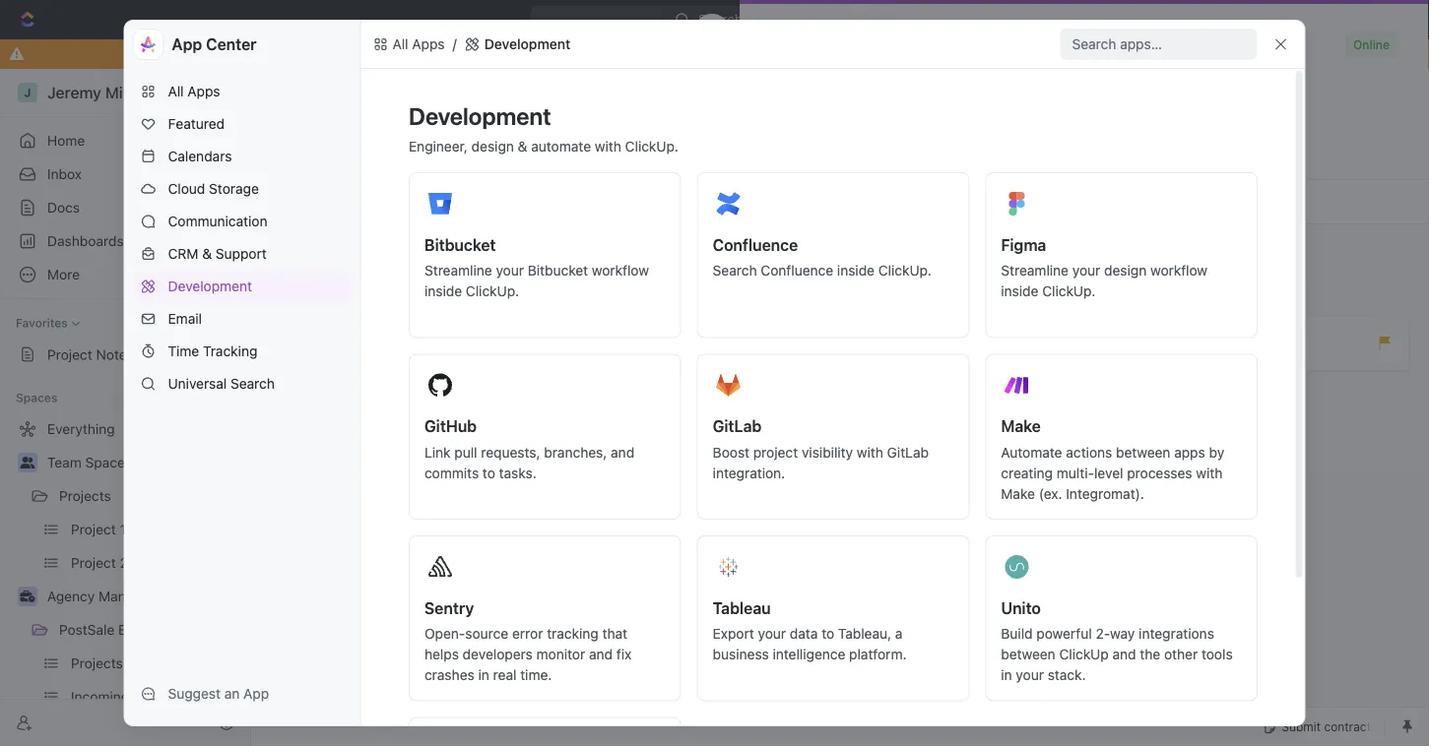 Task type: describe. For each thing, give the bounding box(es) containing it.
user group image
[[20, 457, 35, 469]]

design inside figma streamline your design workflow inside clickup.
[[1104, 263, 1147, 279]]

1 make from the top
[[1001, 417, 1041, 436]]

business time image
[[1093, 288, 1108, 299]]

project notes link
[[8, 339, 242, 370]]

automate
[[1001, 444, 1062, 461]]

team space, , element
[[1089, 242, 1112, 266]]

featured link
[[133, 108, 352, 140]]

other
[[1164, 647, 1198, 663]]

time tracking link
[[133, 336, 352, 367]]

developers
[[462, 647, 532, 663]]

all right storage at the top left of page
[[296, 160, 329, 193]]

support
[[216, 246, 267, 262]]

1 vertical spatial all apps
[[168, 83, 220, 100]]

all spaces joined
[[615, 434, 711, 448]]

stack.
[[1047, 667, 1086, 684]]

1 horizontal spatial all apps
[[393, 36, 445, 52]]

new for new
[[1151, 11, 1180, 28]]

postsale for postsale engagements
[[59, 622, 115, 638]]

powerful
[[1036, 626, 1092, 642]]

tasks
[[912, 286, 943, 299]]

inbox
[[47, 166, 82, 182]]

1 horizontal spatial agency
[[1124, 285, 1173, 301]]

helps
[[424, 647, 459, 663]]

in for unito
[[1001, 667, 1012, 684]]

and inside sentry open-source error tracking that helps developers monitor and fix crashes in real time.
[[589, 647, 612, 663]]

miller
[[1058, 286, 1089, 299]]

streamline for bitbucket
[[424, 263, 492, 279]]

tracking
[[203, 343, 257, 360]]

development dialog
[[124, 20, 1306, 747]]

management inside agency management 'link'
[[99, 589, 182, 605]]

by
[[1209, 444, 1224, 461]]

development inside development engineer, design & automate with clickup.
[[408, 102, 551, 130]]

do
[[506, 46, 524, 62]]

jeremy
[[1014, 286, 1055, 299]]

commits
[[424, 465, 478, 481]]

spaces for all spaces
[[335, 160, 430, 193]]

agency management inside 'link'
[[47, 589, 182, 605]]

home link
[[8, 125, 242, 157]]

scheduled
[[1200, 286, 1257, 299]]

1 vertical spatial postsale engagements link
[[59, 615, 205, 646]]

0 vertical spatial development
[[484, 36, 571, 52]]

time tracking
[[168, 343, 257, 360]]

favorites
[[16, 316, 68, 330]]

calendars link
[[133, 141, 352, 172]]

suggest an app button
[[133, 679, 352, 710]]

unscheduled
[[760, 247, 845, 264]]

do you want to enable browser notifications?
[[506, 46, 802, 62]]

lqhim image
[[373, 36, 389, 52]]

error
[[512, 626, 543, 642]]

closed-
[[1113, 324, 1153, 336]]

1 vertical spatial /
[[1052, 324, 1055, 336]]

visible spaces spaces shown in your left sidebar.
[[1089, 167, 1279, 209]]

actions
[[1066, 444, 1112, 461]]

visible
[[1089, 167, 1141, 189]]

branches,
[[544, 444, 607, 461]]

sidebar.
[[1235, 195, 1279, 209]]

1 horizontal spatial postsale engagements link
[[927, 324, 1045, 336]]

won
[[1153, 324, 1176, 336]]

dashboards link
[[8, 226, 242, 257]]

new space button
[[917, 162, 1031, 193]]

boost
[[712, 444, 749, 461]]

deals
[[1179, 324, 1208, 336]]

all right the "branches,"
[[615, 434, 629, 448]]

all right lqhim image
[[393, 36, 408, 52]]

cloud storage
[[168, 181, 259, 197]]

0 horizontal spatial &
[[202, 246, 212, 262]]

communication
[[168, 213, 268, 230]]

projects
[[59, 488, 111, 504]]

time
[[168, 343, 199, 360]]

1 vertical spatial all apps link
[[133, 76, 352, 107]]

search... inside button
[[963, 211, 1019, 228]]

clickup. for figma
[[1042, 283, 1095, 299]]

spaces down visible
[[1089, 195, 1129, 209]]

featured
[[168, 116, 225, 132]]

with inside make automate actions between apps by creating multi-level processes with make (ex. integromat).
[[1196, 465, 1222, 481]]

social
[[856, 344, 894, 360]]

apps for bottommost all apps link
[[188, 83, 220, 100]]

app center
[[172, 35, 257, 54]]

⌘k
[[869, 11, 891, 28]]

have
[[1118, 286, 1144, 299]]

Search apps… field
[[1072, 33, 1250, 56]]

team space link
[[47, 447, 238, 479]]

browser
[[654, 46, 707, 62]]

fix
[[616, 647, 631, 663]]

tableau export your data to tableau, a business intelligence platform.
[[712, 599, 906, 663]]

0 vertical spatial app
[[172, 35, 202, 54]]

-
[[847, 344, 853, 360]]

/ inside "development" dialog
[[453, 36, 457, 52]]

agency inside 'link'
[[47, 589, 95, 605]]

crashes
[[424, 667, 474, 684]]

wikido
[[801, 344, 843, 360]]

incoming
[[1062, 324, 1110, 336]]

sidebar navigation
[[0, 69, 251, 747]]

the
[[1140, 647, 1160, 663]]

visibility
[[801, 444, 853, 461]]

with inside development engineer, design & automate with clickup.
[[594, 138, 621, 154]]

open-
[[424, 626, 465, 642]]

engineer,
[[408, 138, 467, 154]]

unito build powerful 2-way integrations between clickup and the other tools in your stack.
[[1001, 599, 1233, 684]]

upgrade link
[[1022, 6, 1116, 33]]

communication link
[[133, 206, 352, 237]]

1 horizontal spatial agency management
[[1124, 285, 1262, 301]]

automate
[[531, 138, 591, 154]]

want
[[555, 46, 586, 62]]

clickup. for development
[[625, 138, 678, 154]]

wikido - social media campaign
[[801, 344, 1000, 360]]

workflow for figma
[[1150, 263, 1207, 279]]

that for sentry
[[602, 626, 627, 642]]

1 horizontal spatial all apps link
[[369, 33, 449, 56]]

storage
[[209, 181, 259, 197]]

and inside github link pull requests, branches, and commits to tasks.
[[610, 444, 634, 461]]

docs
[[47, 200, 80, 216]]

your inside visible spaces spaces shown in your left sidebar.
[[1185, 195, 1210, 209]]

inside inside confluence search confluence inside clickup.
[[837, 263, 874, 279]]

space for new space
[[979, 169, 1019, 185]]

with inside gitlab boost project visibility with gitlab integration.
[[856, 444, 883, 461]]

cloud storage link
[[133, 173, 352, 205]]

integrations
[[1139, 626, 1214, 642]]

that for tasks
[[1092, 286, 1114, 299]]

app inside button
[[243, 686, 269, 702]]

sentry
[[424, 599, 474, 618]]

processes
[[1127, 465, 1192, 481]]

wikido - social media campaign link
[[796, 335, 1357, 369]]

in for sentry
[[478, 667, 489, 684]]

inside for bitbucket
[[424, 283, 462, 299]]

universal search
[[168, 376, 275, 392]]

to inside tableau export your data to tableau, a business intelligence platform.
[[821, 626, 834, 642]]

unito
[[1001, 599, 1041, 618]]

suggest an app
[[168, 686, 269, 702]]



Task type: locate. For each thing, give the bounding box(es) containing it.
search... up notifications?
[[699, 11, 755, 28]]

management up deals
[[1177, 285, 1262, 301]]

0 horizontal spatial workflow
[[592, 263, 649, 279]]

2 horizontal spatial with
[[1196, 465, 1222, 481]]

development right lqhim icon on the top left of the page
[[484, 36, 571, 52]]

1 vertical spatial bitbucket
[[527, 263, 588, 279]]

github link pull requests, branches, and commits to tasks.
[[424, 417, 634, 481]]

2 make from the top
[[1001, 486, 1035, 502]]

project notes
[[47, 347, 134, 363]]

development down crm & support
[[168, 278, 252, 295]]

workflow inside bitbucket streamline your bitbucket workflow inside clickup.
[[592, 263, 649, 279]]

1 vertical spatial agency
[[47, 589, 95, 605]]

gitlab
[[712, 417, 761, 436], [887, 444, 929, 461]]

2-
[[1096, 626, 1110, 642]]

crm & support
[[168, 246, 267, 262]]

1 horizontal spatial gitlab
[[887, 444, 929, 461]]

design up have
[[1104, 263, 1147, 279]]

figma
[[1001, 235, 1046, 254]]

confluence search confluence inside clickup.
[[712, 235, 931, 279]]

engagements down jeremy
[[975, 324, 1045, 336]]

streamline for figma
[[1001, 263, 1068, 279]]

1 horizontal spatial streamline
[[1001, 263, 1068, 279]]

in inside visible spaces spaces shown in your left sidebar.
[[1172, 195, 1182, 209]]

1 horizontal spatial in
[[1001, 667, 1012, 684]]

spaces left joined
[[633, 434, 674, 448]]

multi-
[[1056, 465, 1094, 481]]

1 horizontal spatial with
[[856, 444, 883, 461]]

streamline inside figma streamline your design workflow inside clickup.
[[1001, 263, 1068, 279]]

between down build
[[1001, 647, 1055, 663]]

email link
[[133, 303, 352, 335]]

app right an
[[243, 686, 269, 702]]

time.
[[520, 667, 552, 684]]

& inside development engineer, design & automate with clickup.
[[517, 138, 527, 154]]

1 vertical spatial management
[[99, 589, 182, 605]]

1 vertical spatial that
[[602, 626, 627, 642]]

0 horizontal spatial between
[[1001, 647, 1055, 663]]

1 vertical spatial &
[[202, 246, 212, 262]]

1 horizontal spatial space
[[979, 169, 1019, 185]]

1 vertical spatial app
[[243, 686, 269, 702]]

tasks assigned to jeremy miller that have not been scheduled
[[912, 286, 1257, 299]]

clickup. for bitbucket
[[465, 283, 519, 299]]

0 horizontal spatial search...
[[699, 11, 755, 28]]

with right visibility
[[856, 444, 883, 461]]

postsale up the campaign
[[927, 324, 972, 336]]

search...
[[699, 11, 755, 28], [963, 211, 1019, 228]]

tools
[[1201, 647, 1233, 663]]

engagements for postsale engagements
[[118, 622, 205, 638]]

engagements
[[975, 324, 1045, 336], [118, 622, 205, 638]]

and
[[610, 444, 634, 461], [589, 647, 612, 663], [1112, 647, 1136, 663]]

0 vertical spatial gitlab
[[712, 417, 761, 436]]

0 horizontal spatial postsale
[[59, 622, 115, 638]]

new inside "button"
[[1151, 11, 1180, 28]]

0 vertical spatial that
[[1092, 286, 1114, 299]]

0 horizontal spatial engagements
[[118, 622, 205, 638]]

new button
[[1124, 4, 1192, 35]]

1 horizontal spatial postsale
[[927, 324, 972, 336]]

agency right business time icon
[[47, 589, 95, 605]]

in left real
[[478, 667, 489, 684]]

0 horizontal spatial new
[[947, 169, 975, 185]]

0 horizontal spatial postsale engagements link
[[59, 615, 205, 646]]

to left jeremy
[[1000, 286, 1011, 299]]

design right 'engineer,'
[[471, 138, 514, 154]]

an
[[224, 686, 240, 702]]

with right automate
[[594, 138, 621, 154]]

0 vertical spatial space
[[979, 169, 1019, 185]]

1 vertical spatial postsale
[[59, 622, 115, 638]]

management up postsale engagements
[[99, 589, 182, 605]]

1 vertical spatial new
[[947, 169, 975, 185]]

space inside button
[[979, 169, 1019, 185]]

lqhim image
[[465, 36, 480, 52]]

2 vertical spatial development
[[168, 278, 252, 295]]

1 horizontal spatial new
[[1151, 11, 1180, 28]]

design inside development engineer, design & automate with clickup.
[[471, 138, 514, 154]]

engagements inside sidebar navigation
[[118, 622, 205, 638]]

2 vertical spatial with
[[1196, 465, 1222, 481]]

tracking
[[546, 626, 598, 642]]

2 workflow from the left
[[1150, 263, 1207, 279]]

2 horizontal spatial inside
[[1001, 283, 1038, 299]]

1 vertical spatial apps
[[188, 83, 220, 100]]

crm & support link
[[133, 238, 352, 270]]

your inside figma streamline your design workflow inside clickup.
[[1072, 263, 1100, 279]]

/ left incoming
[[1052, 324, 1055, 336]]

0 horizontal spatial bitbucket
[[424, 235, 496, 254]]

projects link
[[59, 481, 187, 512]]

2 horizontal spatial in
[[1172, 195, 1182, 209]]

space up search... button
[[979, 169, 1019, 185]]

business
[[712, 647, 769, 663]]

0 vertical spatial search
[[712, 263, 757, 279]]

gitlab up boost
[[712, 417, 761, 436]]

incoming closed-won deals link
[[1062, 324, 1208, 336]]

between inside unito build powerful 2-way integrations between clickup and the other tools in your stack.
[[1001, 647, 1055, 663]]

to right want
[[590, 46, 603, 62]]

tableau
[[712, 599, 771, 618]]

universal search link
[[133, 368, 352, 400]]

clickup. inside figma streamline your design workflow inside clickup.
[[1042, 283, 1095, 299]]

make up automate
[[1001, 417, 1041, 436]]

clickup. inside confluence search confluence inside clickup.
[[878, 263, 931, 279]]

0 horizontal spatial app
[[172, 35, 202, 54]]

0 vertical spatial all apps link
[[369, 33, 449, 56]]

project
[[753, 444, 798, 461]]

business time image
[[20, 591, 35, 603]]

tasks.
[[499, 465, 536, 481]]

make down creating
[[1001, 486, 1035, 502]]

apps up featured
[[188, 83, 220, 100]]

0 horizontal spatial all apps link
[[133, 76, 352, 107]]

postsale engagements / incoming closed-won deals
[[927, 324, 1208, 336]]

level
[[1094, 465, 1123, 481]]

your for bitbucket
[[496, 263, 524, 279]]

1 vertical spatial development
[[408, 102, 551, 130]]

your for tableau
[[758, 626, 786, 642]]

tree
[[8, 414, 242, 747]]

build
[[1001, 626, 1033, 642]]

github
[[424, 417, 476, 436]]

space for team space
[[85, 455, 125, 471]]

and inside unito build powerful 2-way integrations between clickup and the other tools in your stack.
[[1112, 647, 1136, 663]]

search inside confluence search confluence inside clickup.
[[712, 263, 757, 279]]

development up 'engineer,'
[[408, 102, 551, 130]]

0 vertical spatial engagements
[[975, 324, 1045, 336]]

0 horizontal spatial all apps
[[168, 83, 220, 100]]

make
[[1001, 417, 1041, 436], [1001, 486, 1035, 502]]

your inside unito build powerful 2-way integrations between clickup and the other tools in your stack.
[[1016, 667, 1044, 684]]

1 horizontal spatial design
[[1104, 263, 1147, 279]]

1 horizontal spatial search
[[712, 263, 757, 279]]

crm
[[168, 246, 198, 262]]

team
[[47, 455, 82, 471]]

1 vertical spatial space
[[85, 455, 125, 471]]

export
[[712, 626, 754, 642]]

1 vertical spatial with
[[856, 444, 883, 461]]

in inside unito build powerful 2-way integrations between clickup and the other tools in your stack.
[[1001, 667, 1012, 684]]

gitlab right visibility
[[887, 444, 929, 461]]

figma streamline your design workflow inside clickup.
[[1001, 235, 1207, 299]]

project
[[47, 347, 92, 363]]

spaces down the project
[[16, 391, 58, 405]]

0 horizontal spatial inside
[[424, 283, 462, 299]]

your for figma
[[1072, 263, 1100, 279]]

development
[[484, 36, 571, 52], [408, 102, 551, 130], [168, 278, 252, 295]]

1 horizontal spatial that
[[1092, 286, 1114, 299]]

0 horizontal spatial in
[[478, 667, 489, 684]]

apps
[[412, 36, 445, 52], [188, 83, 220, 100]]

0 horizontal spatial design
[[471, 138, 514, 154]]

0 horizontal spatial streamline
[[424, 263, 492, 279]]

0 vertical spatial /
[[453, 36, 457, 52]]

notifications?
[[710, 46, 799, 62]]

center
[[206, 35, 257, 54]]

1 vertical spatial gitlab
[[887, 444, 929, 461]]

search left unscheduled
[[712, 263, 757, 279]]

0 vertical spatial search...
[[699, 11, 755, 28]]

tree inside sidebar navigation
[[8, 414, 242, 747]]

engagements down agency management 'link'
[[118, 622, 205, 638]]

streamline
[[424, 263, 492, 279], [1001, 263, 1068, 279]]

0 vertical spatial &
[[517, 138, 527, 154]]

and left fix
[[589, 647, 612, 663]]

streamline inside bitbucket streamline your bitbucket workflow inside clickup.
[[424, 263, 492, 279]]

1 horizontal spatial inside
[[837, 263, 874, 279]]

inside inside bitbucket streamline your bitbucket workflow inside clickup.
[[424, 283, 462, 299]]

requests,
[[481, 444, 540, 461]]

all up featured
[[168, 83, 184, 100]]

inside for figma
[[1001, 283, 1038, 299]]

integration.
[[712, 465, 785, 481]]

1 vertical spatial design
[[1104, 263, 1147, 279]]

email
[[168, 311, 202, 327]]

1 horizontal spatial engagements
[[975, 324, 1045, 336]]

0 horizontal spatial agency
[[47, 589, 95, 605]]

1 horizontal spatial apps
[[412, 36, 445, 52]]

spaces for visible spaces spaces shown in your left sidebar.
[[1145, 167, 1203, 189]]

inside inside figma streamline your design workflow inside clickup.
[[1001, 283, 1038, 299]]

to inside github link pull requests, branches, and commits to tasks.
[[482, 465, 495, 481]]

joined
[[677, 434, 711, 448]]

spaces for all spaces joined
[[633, 434, 674, 448]]

0 vertical spatial bitbucket
[[424, 235, 496, 254]]

platform.
[[849, 647, 906, 663]]

all
[[393, 36, 408, 52], [168, 83, 184, 100], [296, 160, 329, 193], [615, 434, 629, 448]]

apps for right all apps link
[[412, 36, 445, 52]]

shown
[[1133, 195, 1169, 209]]

new up search... button
[[947, 169, 975, 185]]

1 vertical spatial make
[[1001, 486, 1035, 502]]

enable
[[607, 46, 650, 62]]

all apps right lqhim image
[[393, 36, 445, 52]]

1 vertical spatial engagements
[[118, 622, 205, 638]]

1 horizontal spatial workflow
[[1150, 263, 1207, 279]]

your
[[1185, 195, 1210, 209], [496, 263, 524, 279], [1072, 263, 1100, 279], [758, 626, 786, 642], [1016, 667, 1044, 684]]

0 vertical spatial agency
[[1124, 285, 1173, 301]]

0 horizontal spatial /
[[453, 36, 457, 52]]

0 vertical spatial make
[[1001, 417, 1041, 436]]

postsale engagements
[[59, 622, 205, 638]]

new for new space
[[947, 169, 975, 185]]

0 horizontal spatial management
[[99, 589, 182, 605]]

favorites button
[[8, 311, 87, 335]]

with down by
[[1196, 465, 1222, 481]]

tree containing team space
[[8, 414, 242, 747]]

1 horizontal spatial between
[[1116, 444, 1170, 461]]

search down time tracking link
[[231, 376, 275, 392]]

1 horizontal spatial /
[[1052, 324, 1055, 336]]

0 horizontal spatial with
[[594, 138, 621, 154]]

with
[[594, 138, 621, 154], [856, 444, 883, 461], [1196, 465, 1222, 481]]

postsale engagements link down agency management 'link'
[[59, 615, 205, 646]]

all apps up featured
[[168, 83, 220, 100]]

between up processes
[[1116, 444, 1170, 461]]

cloud
[[168, 181, 205, 197]]

0 vertical spatial apps
[[412, 36, 445, 52]]

monitor
[[536, 647, 585, 663]]

calendars
[[168, 148, 232, 165]]

your inside bitbucket streamline your bitbucket workflow inside clickup.
[[496, 263, 524, 279]]

0 horizontal spatial that
[[602, 626, 627, 642]]

postsale for postsale engagements / incoming closed-won deals
[[927, 324, 972, 336]]

agency management up deals
[[1124, 285, 1262, 301]]

universal
[[168, 376, 227, 392]]

app left center
[[172, 35, 202, 54]]

1 horizontal spatial search...
[[963, 211, 1019, 228]]

& right crm
[[202, 246, 212, 262]]

1 horizontal spatial &
[[517, 138, 527, 154]]

and down way
[[1112, 647, 1136, 663]]

development link
[[133, 271, 352, 302]]

0 vertical spatial design
[[471, 138, 514, 154]]

all apps link
[[369, 33, 449, 56], [133, 76, 352, 107]]

0 horizontal spatial space
[[85, 455, 125, 471]]

1 horizontal spatial app
[[243, 686, 269, 702]]

you
[[528, 46, 551, 62]]

& left automate
[[517, 138, 527, 154]]

way
[[1110, 626, 1135, 642]]

new up 'search apps…' field
[[1151, 11, 1180, 28]]

0 vertical spatial confluence
[[712, 235, 798, 254]]

search for confluence
[[712, 263, 757, 279]]

that up fix
[[602, 626, 627, 642]]

search... button
[[935, 204, 1031, 235]]

in
[[1172, 195, 1182, 209], [478, 667, 489, 684], [1001, 667, 1012, 684]]

that left have
[[1092, 286, 1114, 299]]

search... up figma
[[963, 211, 1019, 228]]

1 vertical spatial confluence
[[760, 263, 833, 279]]

spaces down 'engineer,'
[[335, 160, 430, 193]]

0 vertical spatial agency management
[[1124, 285, 1262, 301]]

in right shown
[[1172, 195, 1182, 209]]

1 workflow from the left
[[592, 263, 649, 279]]

1 vertical spatial search...
[[963, 211, 1019, 228]]

/ left lqhim icon on the top left of the page
[[453, 36, 457, 52]]

management
[[1177, 285, 1262, 301], [99, 589, 182, 605]]

engagements for postsale engagements / incoming closed-won deals
[[975, 324, 1045, 336]]

0 vertical spatial postsale
[[927, 324, 972, 336]]

spaces up shown
[[1145, 167, 1203, 189]]

to left tasks.
[[482, 465, 495, 481]]

integromat).
[[1066, 486, 1144, 502]]

clickup. inside development engineer, design & automate with clickup.
[[625, 138, 678, 154]]

0 vertical spatial all apps
[[393, 36, 445, 52]]

workflow for bitbucket
[[592, 263, 649, 279]]

and right the "branches,"
[[610, 444, 634, 461]]

1 vertical spatial search
[[231, 376, 275, 392]]

all apps link left lqhim icon on the top left of the page
[[369, 33, 449, 56]]

clickup. inside bitbucket streamline your bitbucket workflow inside clickup.
[[465, 283, 519, 299]]

notes
[[96, 347, 134, 363]]

postsale inside sidebar navigation
[[59, 622, 115, 638]]

that
[[1092, 286, 1114, 299], [602, 626, 627, 642]]

0 vertical spatial management
[[1177, 285, 1262, 301]]

in down build
[[1001, 667, 1012, 684]]

0 vertical spatial new
[[1151, 11, 1180, 28]]

1 vertical spatial agency management
[[47, 589, 182, 605]]

0 horizontal spatial gitlab
[[712, 417, 761, 436]]

clickup
[[1059, 647, 1109, 663]]

spaces inside sidebar navigation
[[16, 391, 58, 405]]

agency up incoming closed-won deals link
[[1124, 285, 1173, 301]]

data
[[790, 626, 818, 642]]

inbox link
[[8, 159, 242, 190]]

1 vertical spatial between
[[1001, 647, 1055, 663]]

between inside make automate actions between apps by creating multi-level processes with make (ex. integromat).
[[1116, 444, 1170, 461]]

to right data
[[821, 626, 834, 642]]

search for universal
[[231, 376, 275, 392]]

agency management up postsale engagements
[[47, 589, 182, 605]]

space up the 'projects' link
[[85, 455, 125, 471]]

workflow inside figma streamline your design workflow inside clickup.
[[1150, 263, 1207, 279]]

postsale engagements link up the campaign
[[927, 324, 1045, 336]]

1 horizontal spatial management
[[1177, 285, 1262, 301]]

jm
[[787, 45, 819, 73]]

1 horizontal spatial bitbucket
[[527, 263, 588, 279]]

postsale down agency management 'link'
[[59, 622, 115, 638]]

space inside sidebar navigation
[[85, 455, 125, 471]]

all apps link up featured link on the left of the page
[[133, 76, 352, 107]]

pull
[[454, 444, 477, 461]]

2 streamline from the left
[[1001, 263, 1068, 279]]

agency management
[[1124, 285, 1262, 301], [47, 589, 182, 605]]

1 streamline from the left
[[424, 263, 492, 279]]

new inside button
[[947, 169, 975, 185]]

bitbucket streamline your bitbucket workflow inside clickup.
[[424, 235, 649, 299]]

to
[[590, 46, 603, 62], [1000, 286, 1011, 299], [482, 465, 495, 481], [821, 626, 834, 642]]

that inside sentry open-source error tracking that helps developers monitor and fix crashes in real time.
[[602, 626, 627, 642]]

apps left lqhim icon on the top left of the page
[[412, 36, 445, 52]]

in inside sentry open-source error tracking that helps developers monitor and fix crashes in real time.
[[478, 667, 489, 684]]

your inside tableau export your data to tableau, a business intelligence platform.
[[758, 626, 786, 642]]



Task type: vqa. For each thing, say whether or not it's contained in the screenshot.
pull
yes



